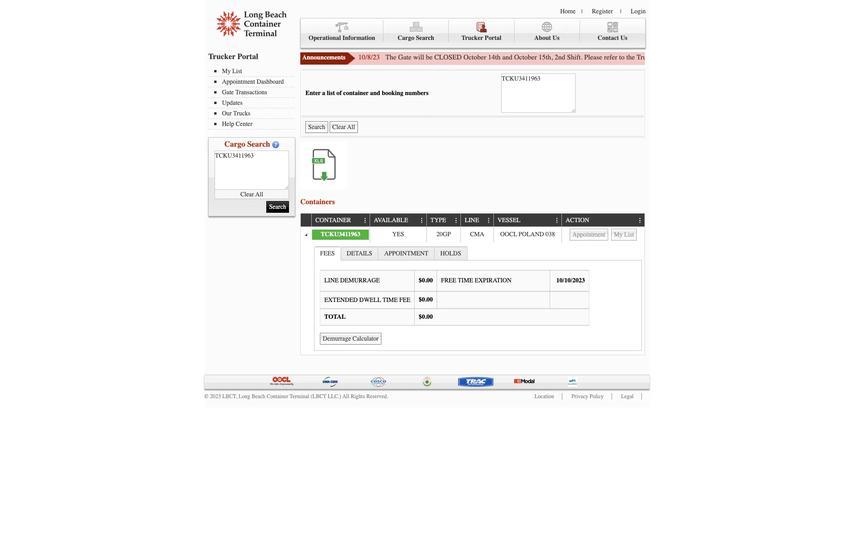 Task type: describe. For each thing, give the bounding box(es) containing it.
about us link
[[515, 20, 580, 42]]

long
[[239, 394, 250, 400]]

10/10/2023
[[557, 278, 585, 285]]

1 horizontal spatial trucker
[[462, 34, 484, 42]]

booking
[[382, 90, 404, 97]]

page
[[703, 53, 716, 62]]

hours
[[670, 53, 688, 62]]

0 vertical spatial cargo search
[[398, 34, 435, 42]]

rights
[[351, 394, 365, 400]]

appointment
[[222, 78, 255, 85]]

tcku3411963
[[321, 231, 361, 238]]

edit column settings image for type
[[453, 218, 460, 224]]

cma cell
[[461, 227, 494, 243]]

Enter container numbers and/ or booking numbers.  text field
[[215, 151, 289, 190]]

web
[[689, 53, 701, 62]]

tree grid containing container
[[301, 214, 645, 355]]

Enter container numbers and/ or booking numbers. Press ESC to reset input box text field
[[502, 74, 576, 113]]

fees
[[320, 250, 335, 257]]

numbers
[[405, 90, 429, 97]]

1 horizontal spatial gate
[[398, 53, 412, 62]]

yes
[[393, 231, 404, 238]]

row containing container
[[301, 214, 645, 227]]

vessel column header
[[494, 214, 562, 227]]

login link
[[631, 8, 646, 15]]

shift.
[[567, 53, 583, 62]]

dwell
[[360, 297, 381, 304]]

operational information
[[309, 34, 375, 42]]

week.
[[803, 53, 820, 62]]

beach
[[252, 394, 265, 400]]

action column header
[[562, 214, 645, 227]]

my list link
[[214, 68, 295, 75]]

0 vertical spatial time
[[458, 278, 473, 285]]

type link
[[431, 214, 450, 227]]

home
[[561, 8, 576, 15]]

truck
[[637, 53, 654, 62]]

closed
[[435, 53, 462, 62]]

enter a list of container and booking numbers
[[306, 90, 429, 97]]

0 vertical spatial cargo
[[398, 34, 415, 42]]

center
[[236, 121, 253, 128]]

please
[[585, 53, 603, 62]]

available column header
[[370, 214, 427, 227]]

be
[[426, 53, 433, 62]]

2023
[[210, 394, 221, 400]]

extended
[[325, 297, 358, 304]]

$0.00 for dwell
[[419, 297, 433, 304]]

oocl poland 038
[[501, 231, 555, 238]]

portal inside menu bar
[[485, 34, 502, 42]]

of
[[337, 90, 342, 97]]

details
[[763, 53, 781, 62]]

line for line
[[465, 217, 479, 224]]

10/8/23
[[359, 53, 380, 62]]

containers
[[301, 198, 335, 206]]

announcements
[[303, 54, 346, 61]]

poland
[[519, 231, 544, 238]]

lbct,
[[222, 394, 237, 400]]

my
[[222, 68, 231, 75]]

contact
[[598, 34, 619, 42]]

legal
[[622, 394, 634, 400]]

privacy policy
[[572, 394, 604, 400]]

list
[[327, 90, 335, 97]]

contact us
[[598, 34, 628, 42]]

the
[[386, 53, 397, 62]]

10/8/23 the gate will be closed october 14th and october 15th, 2nd shift. please refer to the truck gate hours web page for further gate details for the week.
[[359, 53, 820, 62]]

free time expiration
[[441, 278, 512, 285]]

will
[[413, 53, 424, 62]]

updates link
[[214, 100, 295, 107]]

demurrage
[[340, 278, 380, 285]]

1 vertical spatial cargo
[[225, 140, 245, 149]]

©
[[205, 394, 209, 400]]

further
[[728, 53, 747, 62]]

edit column settings image
[[637, 218, 644, 224]]

free
[[441, 278, 457, 285]]

all inside button
[[256, 191, 263, 198]]

0 vertical spatial trucker portal
[[462, 34, 502, 42]]

tab list inside row group
[[312, 245, 644, 353]]

container
[[343, 90, 369, 97]]

llc.)
[[328, 394, 341, 400]]

holds tab
[[434, 247, 468, 260]]

us for contact us
[[621, 34, 628, 42]]

help
[[222, 121, 234, 128]]

my list appointment dashboard gate transactions updates our trucks help center
[[222, 68, 284, 128]]

operational information link
[[301, 20, 384, 42]]

clear all
[[241, 191, 263, 198]]

0 horizontal spatial time
[[383, 297, 398, 304]]

1 vertical spatial trucker
[[208, 52, 236, 61]]

edit column settings image for available
[[419, 218, 425, 224]]

3 $0.00 from the top
[[419, 314, 433, 321]]

gate transactions link
[[214, 89, 295, 96]]

our
[[222, 110, 232, 117]]

20gp
[[437, 231, 451, 238]]

menu bar containing operational information
[[301, 18, 646, 48]]

line link
[[465, 214, 483, 227]]

fees tab
[[314, 247, 341, 261]]

038
[[546, 231, 555, 238]]

extended dwell time fee
[[325, 297, 411, 304]]

edit column settings image for container
[[362, 218, 369, 224]]

action link
[[566, 214, 593, 227]]

help center link
[[214, 121, 295, 128]]

available link
[[374, 214, 412, 227]]

1 vertical spatial portal
[[238, 52, 258, 61]]



Task type: locate. For each thing, give the bounding box(es) containing it.
$0.00 for demurrage
[[419, 278, 433, 285]]

all right llc.)
[[343, 394, 350, 400]]

2 $0.00 from the top
[[419, 297, 433, 304]]

trucker portal
[[462, 34, 502, 42], [208, 52, 258, 61]]

gate inside my list appointment dashboard gate transactions updates our trucks help center
[[222, 89, 234, 96]]

1 horizontal spatial all
[[343, 394, 350, 400]]

trucker portal up 14th
[[462, 34, 502, 42]]

row group containing tcku3411963
[[301, 227, 645, 355]]

the
[[627, 53, 635, 62], [793, 53, 801, 62]]

cargo down the help
[[225, 140, 245, 149]]

tcku3411963 cell
[[312, 227, 370, 243]]

0 vertical spatial search
[[416, 34, 435, 42]]

| left the login
[[621, 8, 622, 15]]

october
[[464, 53, 487, 62], [515, 53, 537, 62]]

1 vertical spatial menu bar
[[208, 67, 299, 130]]

0 horizontal spatial line
[[325, 278, 339, 285]]

october left 15th,
[[515, 53, 537, 62]]

1 horizontal spatial the
[[793, 53, 801, 62]]

1 the from the left
[[627, 53, 635, 62]]

menu bar
[[301, 18, 646, 48], [208, 67, 299, 130]]

edit column settings image right 'type' link
[[453, 218, 460, 224]]

0 vertical spatial portal
[[485, 34, 502, 42]]

for right details
[[783, 53, 791, 62]]

fee
[[400, 297, 411, 304]]

0 vertical spatial all
[[256, 191, 263, 198]]

cargo up will
[[398, 34, 415, 42]]

0 horizontal spatial |
[[582, 8, 583, 15]]

1 horizontal spatial us
[[621, 34, 628, 42]]

enter
[[306, 90, 321, 97]]

transactions
[[236, 89, 267, 96]]

us right contact
[[621, 34, 628, 42]]

2 for from the left
[[783, 53, 791, 62]]

0 horizontal spatial trucker
[[208, 52, 236, 61]]

trucker up the my at top left
[[208, 52, 236, 61]]

us for about us
[[553, 34, 560, 42]]

0 horizontal spatial all
[[256, 191, 263, 198]]

2 row from the top
[[301, 227, 645, 243]]

menu bar containing my list
[[208, 67, 299, 130]]

line
[[465, 217, 479, 224], [325, 278, 339, 285]]

line inside column header
[[465, 217, 479, 224]]

0 horizontal spatial cargo search
[[225, 140, 270, 149]]

0 horizontal spatial and
[[370, 90, 380, 97]]

| right home
[[582, 8, 583, 15]]

None submit
[[306, 121, 328, 133], [267, 201, 289, 213], [306, 121, 328, 133], [267, 201, 289, 213]]

contact us link
[[580, 20, 646, 42]]

(lbct
[[311, 394, 327, 400]]

type column header
[[427, 214, 461, 227]]

|
[[582, 8, 583, 15], [621, 8, 622, 15]]

1 horizontal spatial cargo search
[[398, 34, 435, 42]]

15th,
[[539, 53, 553, 62]]

container
[[267, 394, 288, 400]]

information
[[343, 34, 375, 42]]

row containing tcku3411963
[[301, 227, 645, 243]]

2 october from the left
[[515, 53, 537, 62]]

terminal
[[290, 394, 309, 400]]

details tab
[[341, 247, 379, 260]]

edit column settings image inside type column header
[[453, 218, 460, 224]]

0 horizontal spatial search
[[247, 140, 270, 149]]

0 horizontal spatial gate
[[222, 89, 234, 96]]

time right the free
[[458, 278, 473, 285]]

cargo search link
[[384, 20, 449, 42]]

edit column settings image
[[362, 218, 369, 224], [419, 218, 425, 224], [453, 218, 460, 224], [486, 218, 492, 224], [554, 218, 561, 224]]

© 2023 lbct, long beach container terminal (lbct llc.) all rights reserved.
[[205, 394, 388, 400]]

3 edit column settings image from the left
[[453, 218, 460, 224]]

gate right truck
[[655, 53, 669, 62]]

0 horizontal spatial us
[[553, 34, 560, 42]]

gate right the
[[398, 53, 412, 62]]

0 horizontal spatial cargo
[[225, 140, 245, 149]]

1 vertical spatial line
[[325, 278, 339, 285]]

oocl poland 038 cell
[[494, 227, 562, 243]]

2 us from the left
[[621, 34, 628, 42]]

list
[[232, 68, 242, 75]]

line up extended
[[325, 278, 339, 285]]

us right 'about'
[[553, 34, 560, 42]]

time left fee
[[383, 297, 398, 304]]

1 horizontal spatial october
[[515, 53, 537, 62]]

line up the cma
[[465, 217, 479, 224]]

portal up my list link
[[238, 52, 258, 61]]

$0.00
[[419, 278, 433, 285], [419, 297, 433, 304], [419, 314, 433, 321]]

type
[[431, 217, 446, 224]]

holds
[[441, 250, 462, 257]]

privacy
[[572, 394, 589, 400]]

portal up 14th
[[485, 34, 502, 42]]

1 vertical spatial trucker portal
[[208, 52, 258, 61]]

october left 14th
[[464, 53, 487, 62]]

total
[[325, 314, 346, 321]]

20gp cell
[[427, 227, 461, 243]]

search down help center link
[[247, 140, 270, 149]]

row
[[301, 214, 645, 227], [301, 227, 645, 243]]

dashboard
[[257, 78, 284, 85]]

gate up updates
[[222, 89, 234, 96]]

0 vertical spatial $0.00
[[419, 278, 433, 285]]

0 vertical spatial line
[[465, 217, 479, 224]]

1 row from the top
[[301, 214, 645, 227]]

1 horizontal spatial portal
[[485, 34, 502, 42]]

0 vertical spatial trucker
[[462, 34, 484, 42]]

container column header
[[312, 214, 370, 227]]

1 for from the left
[[718, 53, 726, 62]]

2 | from the left
[[621, 8, 622, 15]]

legal link
[[622, 394, 634, 400]]

line column header
[[461, 214, 494, 227]]

trucker portal up list
[[208, 52, 258, 61]]

clear
[[241, 191, 254, 198]]

cargo search down center
[[225, 140, 270, 149]]

0 horizontal spatial the
[[627, 53, 635, 62]]

appointment dashboard link
[[214, 78, 295, 85]]

5 edit column settings image from the left
[[554, 218, 561, 224]]

1 $0.00 from the top
[[419, 278, 433, 285]]

1 horizontal spatial time
[[458, 278, 473, 285]]

1 horizontal spatial trucker portal
[[462, 34, 502, 42]]

edit column settings image for line
[[486, 218, 492, 224]]

None button
[[330, 121, 358, 133], [570, 229, 609, 241], [612, 229, 637, 241], [320, 334, 382, 345], [330, 121, 358, 133], [570, 229, 609, 241], [612, 229, 637, 241], [320, 334, 382, 345]]

all
[[256, 191, 263, 198], [343, 394, 350, 400]]

gate
[[749, 53, 761, 62]]

line for line demurrage
[[325, 278, 339, 285]]

time
[[458, 278, 473, 285], [383, 297, 398, 304]]

1 horizontal spatial and
[[503, 53, 513, 62]]

edit column settings image left 'available'
[[362, 218, 369, 224]]

trucker up closed
[[462, 34, 484, 42]]

yes cell
[[370, 227, 427, 243]]

login
[[631, 8, 646, 15]]

1 horizontal spatial line
[[465, 217, 479, 224]]

the right to
[[627, 53, 635, 62]]

and right 14th
[[503, 53, 513, 62]]

all right "clear" at the left
[[256, 191, 263, 198]]

privacy policy link
[[572, 394, 604, 400]]

0 horizontal spatial menu bar
[[208, 67, 299, 130]]

edit column settings image inside container column header
[[362, 218, 369, 224]]

edit column settings image for vessel
[[554, 218, 561, 224]]

0 horizontal spatial october
[[464, 53, 487, 62]]

action
[[566, 217, 590, 224]]

us
[[553, 34, 560, 42], [621, 34, 628, 42]]

vessel link
[[498, 214, 525, 227]]

1 vertical spatial $0.00
[[419, 297, 433, 304]]

policy
[[590, 394, 604, 400]]

and
[[503, 53, 513, 62], [370, 90, 380, 97]]

row up the cma
[[301, 214, 645, 227]]

1 vertical spatial time
[[383, 297, 398, 304]]

2 the from the left
[[793, 53, 801, 62]]

1 horizontal spatial for
[[783, 53, 791, 62]]

about us
[[535, 34, 560, 42]]

edit column settings image right line link
[[486, 218, 492, 224]]

1 vertical spatial and
[[370, 90, 380, 97]]

vessel
[[498, 217, 521, 224]]

expiration
[[475, 278, 512, 285]]

operational
[[309, 34, 341, 42]]

appointment
[[384, 250, 429, 257]]

edit column settings image inside available column header
[[419, 218, 425, 224]]

4 edit column settings image from the left
[[486, 218, 492, 224]]

1 vertical spatial search
[[247, 140, 270, 149]]

refer
[[604, 53, 618, 62]]

line demurrage
[[325, 278, 380, 285]]

container
[[316, 217, 351, 224]]

row group
[[301, 227, 645, 355]]

home link
[[561, 8, 576, 15]]

1 | from the left
[[582, 8, 583, 15]]

0 horizontal spatial trucker portal
[[208, 52, 258, 61]]

1 october from the left
[[464, 53, 487, 62]]

tree grid
[[301, 214, 645, 355]]

container link
[[316, 214, 355, 227]]

1 horizontal spatial cargo
[[398, 34, 415, 42]]

oocl
[[501, 231, 517, 238]]

register
[[592, 8, 613, 15]]

0 vertical spatial menu bar
[[301, 18, 646, 48]]

for right page
[[718, 53, 726, 62]]

search
[[416, 34, 435, 42], [247, 140, 270, 149]]

appointment tab
[[378, 247, 435, 260]]

2 horizontal spatial gate
[[655, 53, 669, 62]]

1 vertical spatial all
[[343, 394, 350, 400]]

and left booking
[[370, 90, 380, 97]]

edit column settings image up 038
[[554, 218, 561, 224]]

a
[[322, 90, 326, 97]]

row down line link
[[301, 227, 645, 243]]

tab list
[[312, 245, 644, 353]]

1 us from the left
[[553, 34, 560, 42]]

the left week.
[[793, 53, 801, 62]]

14th
[[488, 53, 501, 62]]

edit column settings image inside line column header
[[486, 218, 492, 224]]

location
[[535, 394, 554, 400]]

edit column settings image inside vessel column header
[[554, 218, 561, 224]]

2 edit column settings image from the left
[[419, 218, 425, 224]]

1 vertical spatial cargo search
[[225, 140, 270, 149]]

gate
[[398, 53, 412, 62], [655, 53, 669, 62], [222, 89, 234, 96]]

0 horizontal spatial portal
[[238, 52, 258, 61]]

cma
[[470, 231, 485, 238]]

our trucks link
[[214, 110, 295, 117]]

updates
[[222, 100, 243, 107]]

0 vertical spatial and
[[503, 53, 513, 62]]

2 vertical spatial $0.00
[[419, 314, 433, 321]]

1 horizontal spatial search
[[416, 34, 435, 42]]

cargo search up will
[[398, 34, 435, 42]]

search up be at the top
[[416, 34, 435, 42]]

1 horizontal spatial menu bar
[[301, 18, 646, 48]]

available
[[374, 217, 408, 224]]

1 horizontal spatial |
[[621, 8, 622, 15]]

edit column settings image left type
[[419, 218, 425, 224]]

cell
[[562, 227, 645, 243]]

clear all button
[[215, 190, 289, 199]]

to
[[620, 53, 625, 62]]

1 edit column settings image from the left
[[362, 218, 369, 224]]

reserved.
[[367, 394, 388, 400]]

tab list containing fees
[[312, 245, 644, 353]]

trucker portal link
[[449, 20, 515, 42]]

cargo
[[398, 34, 415, 42], [225, 140, 245, 149]]

0 horizontal spatial for
[[718, 53, 726, 62]]



Task type: vqa. For each thing, say whether or not it's contained in the screenshot.
FREE
yes



